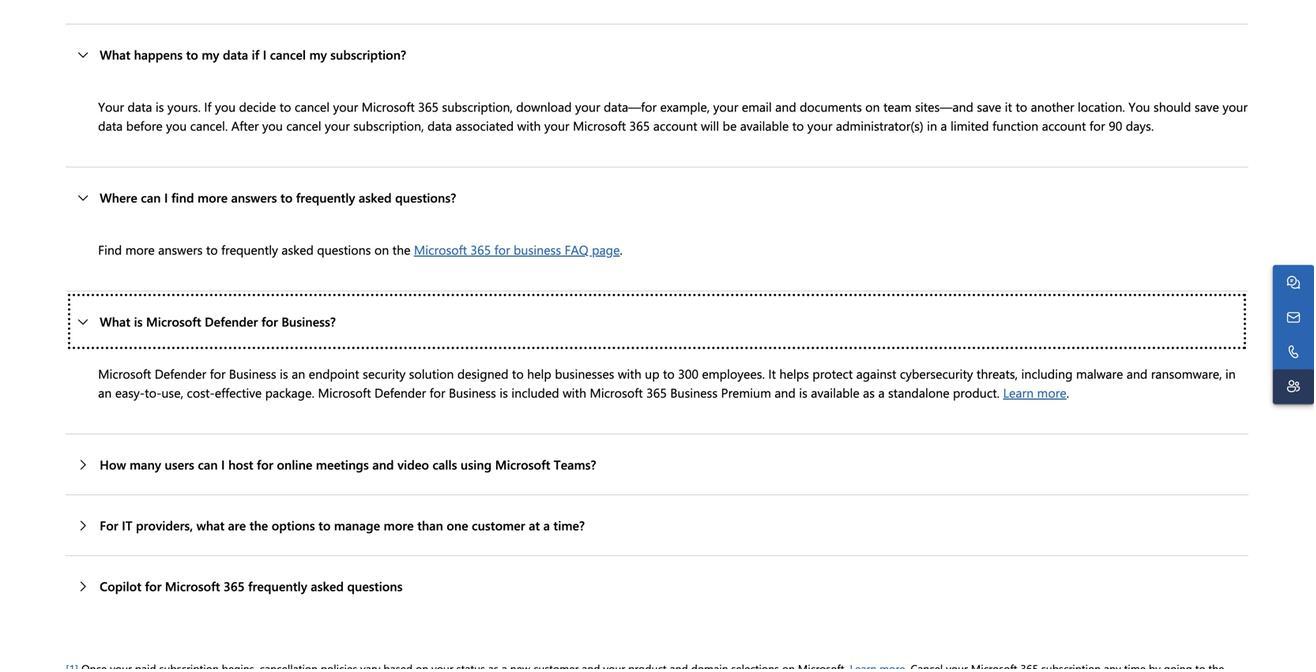 Task type: vqa. For each thing, say whether or not it's contained in the screenshot.
asked corresponding to to
yes



Task type: describe. For each thing, give the bounding box(es) containing it.
location.
[[1078, 98, 1126, 115]]

be
[[723, 117, 737, 134]]

microsoft down data—for
[[573, 117, 626, 134]]

one
[[447, 517, 469, 534]]

for it providers, what are the options to manage more than one customer at a time?
[[100, 517, 585, 534]]

security
[[363, 365, 406, 382]]

what for what is microsoft defender for business?
[[100, 313, 130, 330]]

function
[[993, 117, 1039, 134]]

1 save from the left
[[977, 98, 1002, 115]]

copilot
[[100, 578, 142, 595]]

sites—and
[[916, 98, 974, 115]]

1 horizontal spatial business
[[449, 384, 496, 401]]

i inside dropdown button
[[263, 46, 267, 63]]

up
[[645, 365, 660, 382]]

what
[[197, 517, 225, 534]]

learn
[[1004, 384, 1034, 401]]

what is microsoft defender for business?
[[100, 313, 336, 330]]

can inside "dropdown button"
[[141, 189, 161, 206]]

for inside copilot for microsoft 365 frequently asked questions 'dropdown button'
[[145, 578, 162, 595]]

questions for 365
[[347, 578, 403, 595]]

90
[[1109, 117, 1123, 134]]

download
[[517, 98, 572, 115]]

helps
[[780, 365, 810, 382]]

it
[[122, 517, 132, 534]]

than
[[418, 517, 443, 534]]

cybersecurity
[[900, 365, 974, 382]]

1 vertical spatial on
[[375, 241, 389, 258]]

limited
[[951, 117, 990, 134]]

data—for
[[604, 98, 657, 115]]

business?
[[282, 313, 336, 330]]

product.
[[954, 384, 1000, 401]]

microsoft defender for business is an endpoint security solution designed to help businesses with up to 300 employees. it helps protect against cybersecurity threats, including malware and ransomware, in an easy-to-use, cost-effective package. microsoft defender for business is included with microsoft 365 business premium and is available as a standalone product.
[[98, 365, 1236, 401]]

example,
[[661, 98, 710, 115]]

employees.
[[702, 365, 765, 382]]

before
[[126, 117, 163, 134]]

calls
[[433, 456, 457, 473]]

it
[[769, 365, 776, 382]]

1 horizontal spatial subscription,
[[442, 98, 513, 115]]

is inside your data is yours. if you decide to cancel your microsoft 365 subscription, download your data—for example, your email and documents on team sites—and save it to another location. you should save your data before you cancel. after you cancel your subscription, data associated with your microsoft 365 account will be available to your administrator(s) in a limited function account for 90 days.
[[156, 98, 164, 115]]

0 horizontal spatial business
[[229, 365, 276, 382]]

data left "associated"
[[428, 117, 452, 134]]

0 vertical spatial .
[[620, 241, 623, 258]]

where can i find more answers to frequently asked questions?
[[100, 189, 456, 206]]

2 horizontal spatial with
[[618, 365, 642, 382]]

package.
[[265, 384, 315, 401]]

answers inside "dropdown button"
[[231, 189, 277, 206]]

2 my from the left
[[310, 46, 327, 63]]

2 vertical spatial defender
[[375, 384, 426, 401]]

find
[[98, 241, 122, 258]]

for
[[100, 517, 118, 534]]

meetings
[[316, 456, 369, 473]]

malware
[[1077, 365, 1124, 382]]

300
[[679, 365, 699, 382]]

should
[[1154, 98, 1192, 115]]

use,
[[162, 384, 183, 401]]

help
[[527, 365, 552, 382]]

providers,
[[136, 517, 193, 534]]

against
[[857, 365, 897, 382]]

with inside your data is yours. if you decide to cancel your microsoft 365 subscription, download your data—for example, your email and documents on team sites—and save it to another location. you should save your data before you cancel. after you cancel your subscription, data associated with your microsoft 365 account will be available to your administrator(s) in a limited function account for 90 days.
[[518, 117, 541, 134]]

is down the "designed"
[[500, 384, 508, 401]]

what for what happens to my data if i cancel my subscription?
[[100, 46, 130, 63]]

1 vertical spatial .
[[1067, 384, 1070, 401]]

learn more link
[[1004, 384, 1067, 401]]

included
[[512, 384, 560, 401]]

1 account from the left
[[654, 117, 698, 134]]

cost-
[[187, 384, 215, 401]]

happens
[[134, 46, 183, 63]]

for inside what is microsoft defender for business? dropdown button
[[262, 313, 278, 330]]

protect
[[813, 365, 853, 382]]

find
[[171, 189, 194, 206]]

how many users can i host for online meetings and video calls using microsoft teams?
[[100, 456, 597, 473]]

a inside your data is yours. if you decide to cancel your microsoft 365 subscription, download your data—for example, your email and documents on team sites—and save it to another location. you should save your data before you cancel. after you cancel your subscription, data associated with your microsoft 365 account will be available to your administrator(s) in a limited function account for 90 days.
[[941, 117, 948, 134]]

team
[[884, 98, 912, 115]]

asked for 365
[[311, 578, 344, 595]]

decide
[[239, 98, 276, 115]]

are
[[228, 517, 246, 534]]

1 my from the left
[[202, 46, 219, 63]]

online
[[277, 456, 313, 473]]

ransomware,
[[1152, 365, 1223, 382]]

another
[[1031, 98, 1075, 115]]

as
[[864, 384, 875, 401]]

will
[[701, 117, 720, 134]]

users
[[165, 456, 194, 473]]

find more answers to frequently asked questions on the microsoft 365 for business faq page .
[[98, 241, 623, 258]]

associated
[[456, 117, 514, 134]]

premium
[[721, 384, 772, 401]]

it
[[1005, 98, 1013, 115]]

more right the "find"
[[125, 241, 155, 258]]

2 account from the left
[[1043, 117, 1087, 134]]

to inside dropdown button
[[319, 517, 331, 534]]

microsoft right using at bottom
[[495, 456, 551, 473]]

yours.
[[168, 98, 201, 115]]

a inside dropdown button
[[544, 517, 550, 534]]

what is microsoft defender for business? button
[[66, 292, 1249, 352]]

i inside dropdown button
[[221, 456, 225, 473]]

copilot for microsoft 365 frequently asked questions button
[[66, 557, 1249, 617]]

business
[[514, 241, 561, 258]]

effective
[[215, 384, 262, 401]]

frequently inside "dropdown button"
[[296, 189, 355, 206]]

0 horizontal spatial you
[[166, 117, 187, 134]]

including
[[1022, 365, 1073, 382]]

microsoft up use, at the left of page
[[146, 313, 201, 330]]

in inside your data is yours. if you decide to cancel your microsoft 365 subscription, download your data—for example, your email and documents on team sites—and save it to another location. you should save your data before you cancel. after you cancel your subscription, data associated with your microsoft 365 account will be available to your administrator(s) in a limited function account for 90 days.
[[928, 117, 938, 134]]

email
[[742, 98, 772, 115]]

you
[[1129, 98, 1151, 115]]

using
[[461, 456, 492, 473]]



Task type: locate. For each thing, give the bounding box(es) containing it.
i left host
[[221, 456, 225, 473]]

answers down find at left
[[158, 241, 203, 258]]

business up effective
[[229, 365, 276, 382]]

1 vertical spatial questions
[[347, 578, 403, 595]]

a inside "microsoft defender for business is an endpoint security solution designed to help businesses with up to 300 employees. it helps protect against cybersecurity threats, including malware and ransomware, in an easy-to-use, cost-effective package. microsoft defender for business is included with microsoft 365 business premium and is available as a standalone product."
[[879, 384, 885, 401]]

page
[[592, 241, 620, 258]]

solution
[[409, 365, 454, 382]]

1 horizontal spatial the
[[393, 241, 411, 258]]

what happens to my data if i cancel my subscription?
[[100, 46, 407, 63]]

for inside your data is yours. if you decide to cancel your microsoft 365 subscription, download your data—for example, your email and documents on team sites—and save it to another location. you should save your data before you cancel. after you cancel your subscription, data associated with your microsoft 365 account will be available to your administrator(s) in a limited function account for 90 days.
[[1090, 117, 1106, 134]]

for right host
[[257, 456, 274, 473]]

2 vertical spatial i
[[221, 456, 225, 473]]

questions inside 'dropdown button'
[[347, 578, 403, 595]]

more down including
[[1038, 384, 1067, 401]]

1 horizontal spatial available
[[811, 384, 860, 401]]

for down solution
[[430, 384, 446, 401]]

can
[[141, 189, 161, 206], [198, 456, 218, 473]]

documents
[[800, 98, 862, 115]]

questions?
[[395, 189, 456, 206]]

1 vertical spatial asked
[[282, 241, 314, 258]]

after
[[231, 117, 259, 134]]

1 vertical spatial defender
[[155, 365, 206, 382]]

0 vertical spatial i
[[263, 46, 267, 63]]

1 vertical spatial an
[[98, 384, 112, 401]]

0 vertical spatial answers
[[231, 189, 277, 206]]

1 horizontal spatial a
[[879, 384, 885, 401]]

is up "easy-"
[[134, 313, 143, 330]]

in
[[928, 117, 938, 134], [1226, 365, 1236, 382]]

microsoft down subscription?
[[362, 98, 415, 115]]

can left find at left
[[141, 189, 161, 206]]

you
[[215, 98, 236, 115], [166, 117, 187, 134], [262, 117, 283, 134]]

host
[[228, 456, 253, 473]]

1 vertical spatial can
[[198, 456, 218, 473]]

an
[[292, 365, 305, 382], [98, 384, 112, 401]]

what left happens
[[100, 46, 130, 63]]

data inside dropdown button
[[223, 46, 248, 63]]

0 vertical spatial questions
[[317, 241, 371, 258]]

1 vertical spatial frequently
[[221, 241, 278, 258]]

a down sites—and
[[941, 117, 948, 134]]

0 horizontal spatial my
[[202, 46, 219, 63]]

365 inside "microsoft defender for business is an endpoint security solution designed to help businesses with up to 300 employees. it helps protect against cybersecurity threats, including malware and ransomware, in an easy-to-use, cost-effective package. microsoft defender for business is included with microsoft 365 business premium and is available as a standalone product."
[[647, 384, 667, 401]]

data
[[223, 46, 248, 63], [128, 98, 152, 115], [98, 117, 123, 134], [428, 117, 452, 134]]

available down protect
[[811, 384, 860, 401]]

if
[[204, 98, 212, 115]]

available inside your data is yours. if you decide to cancel your microsoft 365 subscription, download your data—for example, your email and documents on team sites—and save it to another location. you should save your data before you cancel. after you cancel your subscription, data associated with your microsoft 365 account will be available to your administrator(s) in a limited function account for 90 days.
[[741, 117, 789, 134]]

subscription?
[[331, 46, 407, 63]]

my left subscription?
[[310, 46, 327, 63]]

asked inside 'dropdown button'
[[311, 578, 344, 595]]

questions
[[317, 241, 371, 258], [347, 578, 403, 595]]

microsoft inside 'dropdown button'
[[165, 578, 220, 595]]

and left video
[[373, 456, 394, 473]]

1 vertical spatial in
[[1226, 365, 1236, 382]]

if
[[252, 46, 259, 63]]

more left the than on the left bottom of page
[[384, 517, 414, 534]]

1 vertical spatial answers
[[158, 241, 203, 258]]

asked inside "dropdown button"
[[359, 189, 392, 206]]

1 horizontal spatial an
[[292, 365, 305, 382]]

microsoft down businesses
[[590, 384, 643, 401]]

1 vertical spatial cancel
[[295, 98, 330, 115]]

to-
[[145, 384, 162, 401]]

with left up
[[618, 365, 642, 382]]

1 horizontal spatial you
[[215, 98, 236, 115]]

defender down security
[[375, 384, 426, 401]]

frequently
[[296, 189, 355, 206], [221, 241, 278, 258], [248, 578, 307, 595]]

0 horizontal spatial account
[[654, 117, 698, 134]]

faq
[[565, 241, 589, 258]]

questions for to
[[317, 241, 371, 258]]

0 horizontal spatial .
[[620, 241, 623, 258]]

cancel inside dropdown button
[[270, 46, 306, 63]]

many
[[130, 456, 161, 473]]

is down helps
[[800, 384, 808, 401]]

defender inside what is microsoft defender for business? dropdown button
[[205, 313, 258, 330]]

asked down the for it providers, what are the options to manage more than one customer at a time?
[[311, 578, 344, 595]]

0 vertical spatial can
[[141, 189, 161, 206]]

the down questions?
[[393, 241, 411, 258]]

defender
[[205, 313, 258, 330], [155, 365, 206, 382], [375, 384, 426, 401]]

0 horizontal spatial answers
[[158, 241, 203, 258]]

cancel.
[[190, 117, 228, 134]]

microsoft 365 for business faq page link
[[414, 241, 620, 258]]

2 horizontal spatial i
[[263, 46, 267, 63]]

an left "easy-"
[[98, 384, 112, 401]]

and right email
[[776, 98, 797, 115]]

asked
[[359, 189, 392, 206], [282, 241, 314, 258], [311, 578, 344, 595]]

to inside dropdown button
[[186, 46, 198, 63]]

2 vertical spatial a
[[544, 517, 550, 534]]

asked down the where can i find more answers to frequently asked questions?
[[282, 241, 314, 258]]

0 vertical spatial frequently
[[296, 189, 355, 206]]

learn more .
[[1004, 384, 1070, 401]]

0 vertical spatial defender
[[205, 313, 258, 330]]

more right find at left
[[198, 189, 228, 206]]

you down decide
[[262, 117, 283, 134]]

for inside how many users can i host for online meetings and video calls using microsoft teams? dropdown button
[[257, 456, 274, 473]]

0 horizontal spatial an
[[98, 384, 112, 401]]

where can i find more answers to frequently asked questions? button
[[66, 168, 1249, 228]]

answers right find at left
[[231, 189, 277, 206]]

my
[[202, 46, 219, 63], [310, 46, 327, 63]]

1 what from the top
[[100, 46, 130, 63]]

2 vertical spatial frequently
[[248, 578, 307, 595]]

1 vertical spatial subscription,
[[353, 117, 424, 134]]

0 vertical spatial asked
[[359, 189, 392, 206]]

0 vertical spatial a
[[941, 117, 948, 134]]

0 horizontal spatial i
[[164, 189, 168, 206]]

businesses
[[555, 365, 615, 382]]

your
[[98, 98, 124, 115]]

a
[[941, 117, 948, 134], [879, 384, 885, 401], [544, 517, 550, 534]]

what inside dropdown button
[[100, 46, 130, 63]]

is up package.
[[280, 365, 288, 382]]

0 vertical spatial on
[[866, 98, 880, 115]]

account down another
[[1043, 117, 1087, 134]]

2 horizontal spatial you
[[262, 117, 283, 134]]

microsoft down what
[[165, 578, 220, 595]]

available down email
[[741, 117, 789, 134]]

my left if
[[202, 46, 219, 63]]

1 horizontal spatial answers
[[231, 189, 277, 206]]

0 vertical spatial what
[[100, 46, 130, 63]]

.
[[620, 241, 623, 258], [1067, 384, 1070, 401]]

0 vertical spatial the
[[393, 241, 411, 258]]

where
[[100, 189, 137, 206]]

and right malware
[[1127, 365, 1148, 382]]

is
[[156, 98, 164, 115], [134, 313, 143, 330], [280, 365, 288, 382], [500, 384, 508, 401], [800, 384, 808, 401]]

microsoft down questions?
[[414, 241, 467, 258]]

0 horizontal spatial a
[[544, 517, 550, 534]]

business down the "designed"
[[449, 384, 496, 401]]

you down 'yours.'
[[166, 117, 187, 134]]

teams?
[[554, 456, 597, 473]]

with down download
[[518, 117, 541, 134]]

frequently down options
[[248, 578, 307, 595]]

i right if
[[263, 46, 267, 63]]

what happens to my data if i cancel my subscription? button
[[66, 25, 1249, 85]]

0 vertical spatial subscription,
[[442, 98, 513, 115]]

is inside dropdown button
[[134, 313, 143, 330]]

1 horizontal spatial .
[[1067, 384, 1070, 401]]

frequently for to
[[221, 241, 278, 258]]

available inside "microsoft defender for business is an endpoint security solution designed to help businesses with up to 300 employees. it helps protect against cybersecurity threats, including malware and ransomware, in an easy-to-use, cost-effective package. microsoft defender for business is included with microsoft 365 business premium and is available as a standalone product."
[[811, 384, 860, 401]]

can inside dropdown button
[[198, 456, 218, 473]]

on
[[866, 98, 880, 115], [375, 241, 389, 258]]

answers
[[231, 189, 277, 206], [158, 241, 203, 258]]

is left 'yours.'
[[156, 98, 164, 115]]

an up package.
[[292, 365, 305, 382]]

microsoft down endpoint
[[318, 384, 371, 401]]

1 horizontal spatial on
[[866, 98, 880, 115]]

endpoint
[[309, 365, 359, 382]]

asked left questions?
[[359, 189, 392, 206]]

data down your
[[98, 117, 123, 134]]

you right if
[[215, 98, 236, 115]]

for left business
[[495, 241, 510, 258]]

frequently down the where can i find more answers to frequently asked questions?
[[221, 241, 278, 258]]

1 vertical spatial with
[[618, 365, 642, 382]]

1 vertical spatial i
[[164, 189, 168, 206]]

0 horizontal spatial the
[[250, 517, 268, 534]]

to inside "dropdown button"
[[281, 189, 293, 206]]

business down 300
[[671, 384, 718, 401]]

cancel right decide
[[295, 98, 330, 115]]

2 horizontal spatial business
[[671, 384, 718, 401]]

2 vertical spatial asked
[[311, 578, 344, 595]]

1 horizontal spatial i
[[221, 456, 225, 473]]

1 horizontal spatial in
[[1226, 365, 1236, 382]]

. right faq
[[620, 241, 623, 258]]

customer
[[472, 517, 526, 534]]

account down example,
[[654, 117, 698, 134]]

2 vertical spatial with
[[563, 384, 587, 401]]

administrator(s)
[[836, 117, 924, 134]]

0 horizontal spatial on
[[375, 241, 389, 258]]

how many users can i host for online meetings and video calls using microsoft teams? button
[[66, 435, 1249, 495]]

in right ransomware,
[[1226, 365, 1236, 382]]

subscription, down subscription?
[[353, 117, 424, 134]]

frequently for 365
[[248, 578, 307, 595]]

1 horizontal spatial can
[[198, 456, 218, 473]]

microsoft up "easy-"
[[98, 365, 151, 382]]

0 vertical spatial in
[[928, 117, 938, 134]]

account
[[654, 117, 698, 134], [1043, 117, 1087, 134]]

0 horizontal spatial with
[[518, 117, 541, 134]]

for left business?
[[262, 313, 278, 330]]

365 inside 'dropdown button'
[[224, 578, 245, 595]]

i inside "dropdown button"
[[164, 189, 168, 206]]

a right as
[[879, 384, 885, 401]]

to
[[186, 46, 198, 63], [280, 98, 291, 115], [1016, 98, 1028, 115], [793, 117, 804, 134], [281, 189, 293, 206], [206, 241, 218, 258], [512, 365, 524, 382], [663, 365, 675, 382], [319, 517, 331, 534]]

in down sites—and
[[928, 117, 938, 134]]

more inside "dropdown button"
[[198, 189, 228, 206]]

defender up use, at the left of page
[[155, 365, 206, 382]]

0 horizontal spatial can
[[141, 189, 161, 206]]

subscription, up "associated"
[[442, 98, 513, 115]]

more inside dropdown button
[[384, 517, 414, 534]]

cancel right the "after"
[[287, 117, 321, 134]]

what down the "find"
[[100, 313, 130, 330]]

1 vertical spatial a
[[879, 384, 885, 401]]

standalone
[[889, 384, 950, 401]]

0 vertical spatial with
[[518, 117, 541, 134]]

can right 'users'
[[198, 456, 218, 473]]

0 horizontal spatial available
[[741, 117, 789, 134]]

1 vertical spatial available
[[811, 384, 860, 401]]

for it providers, what are the options to manage more than one customer at a time? button
[[66, 496, 1249, 556]]

designed
[[458, 365, 509, 382]]

threats,
[[977, 365, 1018, 382]]

i left find at left
[[164, 189, 168, 206]]

and inside your data is yours. if you decide to cancel your microsoft 365 subscription, download your data—for example, your email and documents on team sites—and save it to another location. you should save your data before you cancel. after you cancel your subscription, data associated with your microsoft 365 account will be available to your administrator(s) in a limited function account for 90 days.
[[776, 98, 797, 115]]

options
[[272, 517, 315, 534]]

. down including
[[1067, 384, 1070, 401]]

save left it
[[977, 98, 1002, 115]]

a right at
[[544, 517, 550, 534]]

2 what from the top
[[100, 313, 130, 330]]

0 vertical spatial cancel
[[270, 46, 306, 63]]

days.
[[1126, 117, 1155, 134]]

and inside dropdown button
[[373, 456, 394, 473]]

your
[[333, 98, 358, 115], [576, 98, 601, 115], [714, 98, 739, 115], [1223, 98, 1248, 115], [325, 117, 350, 134], [545, 117, 570, 134], [808, 117, 833, 134]]

at
[[529, 517, 540, 534]]

the right are
[[250, 517, 268, 534]]

1 horizontal spatial with
[[563, 384, 587, 401]]

frequently up find more answers to frequently asked questions on the microsoft 365 for business faq page .
[[296, 189, 355, 206]]

more
[[198, 189, 228, 206], [125, 241, 155, 258], [1038, 384, 1067, 401], [384, 517, 414, 534]]

available
[[741, 117, 789, 134], [811, 384, 860, 401]]

2 save from the left
[[1195, 98, 1220, 115]]

1 horizontal spatial save
[[1195, 98, 1220, 115]]

time?
[[554, 517, 585, 534]]

0 horizontal spatial subscription,
[[353, 117, 424, 134]]

frequently inside 'dropdown button'
[[248, 578, 307, 595]]

save right should
[[1195, 98, 1220, 115]]

what inside dropdown button
[[100, 313, 130, 330]]

cancel right if
[[270, 46, 306, 63]]

your data is yours. if you decide to cancel your microsoft 365 subscription, download your data—for example, your email and documents on team sites—and save it to another location. you should save your data before you cancel. after you cancel your subscription, data associated with your microsoft 365 account will be available to your administrator(s) in a limited function account for 90 days.
[[98, 98, 1248, 134]]

data left if
[[223, 46, 248, 63]]

2 horizontal spatial a
[[941, 117, 948, 134]]

1 horizontal spatial my
[[310, 46, 327, 63]]

for right copilot
[[145, 578, 162, 595]]

with down businesses
[[563, 384, 587, 401]]

and down helps
[[775, 384, 796, 401]]

1 horizontal spatial account
[[1043, 117, 1087, 134]]

on inside your data is yours. if you decide to cancel your microsoft 365 subscription, download your data—for example, your email and documents on team sites—and save it to another location. you should save your data before you cancel. after you cancel your subscription, data associated with your microsoft 365 account will be available to your administrator(s) in a limited function account for 90 days.
[[866, 98, 880, 115]]

easy-
[[115, 384, 145, 401]]

0 vertical spatial an
[[292, 365, 305, 382]]

0 horizontal spatial save
[[977, 98, 1002, 115]]

manage
[[334, 517, 380, 534]]

copilot for microsoft 365 frequently asked questions
[[100, 578, 403, 595]]

defender up effective
[[205, 313, 258, 330]]

subscription,
[[442, 98, 513, 115], [353, 117, 424, 134]]

0 horizontal spatial in
[[928, 117, 938, 134]]

in inside "microsoft defender for business is an endpoint security solution designed to help businesses with up to 300 employees. it helps protect against cybersecurity threats, including malware and ransomware, in an easy-to-use, cost-effective package. microsoft defender for business is included with microsoft 365 business premium and is available as a standalone product."
[[1226, 365, 1236, 382]]

data up before
[[128, 98, 152, 115]]

the inside dropdown button
[[250, 517, 268, 534]]

1 vertical spatial the
[[250, 517, 268, 534]]

1 vertical spatial what
[[100, 313, 130, 330]]

asked for to
[[282, 241, 314, 258]]

for left "90"
[[1090, 117, 1106, 134]]

0 vertical spatial available
[[741, 117, 789, 134]]

the
[[393, 241, 411, 258], [250, 517, 268, 534]]

for up the cost-
[[210, 365, 226, 382]]

2 vertical spatial cancel
[[287, 117, 321, 134]]



